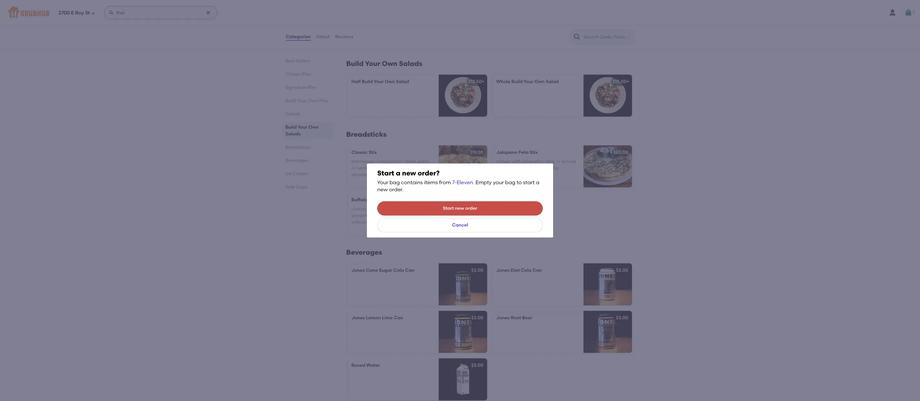 Task type: vqa. For each thing, say whether or not it's contained in the screenshot.
leftmost CAN
yes



Task type: locate. For each thing, give the bounding box(es) containing it.
dressing right cheese
[[409, 220, 427, 225]]

0 vertical spatial pies
[[302, 71, 311, 77]]

garlic
[[418, 159, 430, 164]]

ranch
[[403, 165, 416, 171], [526, 165, 539, 171]]

1 ranch from the left
[[403, 165, 416, 171]]

new left order.
[[378, 187, 388, 193]]

1 horizontal spatial side
[[387, 165, 396, 171]]

2 ranch from the left
[[526, 165, 539, 171]]

breadsticks inside tab
[[286, 145, 311, 150]]

beverages up ice cream at the left
[[286, 158, 309, 163]]

build your own salads
[[346, 59, 423, 68], [286, 125, 319, 137]]

feta
[[546, 159, 555, 164]]

pies up signature pies tab
[[302, 71, 311, 77]]

2 + from the left
[[627, 79, 630, 84]]

1 vertical spatial fresh
[[380, 213, 391, 218]]

jones diet cola can image
[[584, 264, 632, 306]]

start down mozzarella
[[378, 169, 395, 177]]

new inside button
[[455, 206, 464, 211]]

classic with jalapeño  •  feta // served with a side of ranch dressing
[[497, 159, 576, 171]]

build inside tab
[[286, 98, 296, 104]]

Search Zeeks Pizza Capitol Hill search field
[[583, 34, 633, 40]]

cola
[[394, 268, 404, 273], [521, 268, 532, 273]]

classic up the parmesan
[[352, 150, 368, 155]]

served
[[562, 159, 576, 164], [357, 165, 372, 171], [416, 213, 431, 218]]

1 horizontal spatial classic
[[352, 150, 368, 155]]

0 horizontal spatial fresh
[[380, 213, 391, 218]]

pies inside tab
[[319, 98, 328, 104]]

breadsticks
[[346, 130, 387, 138], [286, 145, 311, 150]]

0 horizontal spatial //
[[352, 165, 356, 171]]

• down buffalo
[[378, 213, 379, 218]]

1 horizontal spatial cola
[[521, 268, 532, 273]]

1 + from the left
[[482, 79, 485, 84]]

new up contains
[[402, 169, 416, 177]]

//
[[556, 159, 561, 164], [352, 165, 356, 171], [410, 213, 415, 218]]

1 vertical spatial dressing
[[352, 172, 370, 178]]

new inside the empty your bag to start a new order.
[[378, 187, 388, 193]]

classic inside classic with jalapeño  •  feta // served with a side of ranch dressing
[[497, 159, 511, 164]]

jones left lemon
[[352, 315, 365, 321]]

mozzarella
[[378, 159, 402, 164]]

1 cola from the left
[[394, 268, 404, 273]]

boxed water
[[352, 363, 380, 368]]

of down the jalapeño
[[521, 165, 525, 171]]

1 horizontal spatial fresh
[[406, 159, 417, 164]]

side down gorgonzola
[[366, 220, 375, 225]]

your up half build your own salad
[[365, 59, 380, 68]]

jones left diet
[[497, 268, 510, 273]]

side cups
[[286, 184, 308, 190]]

side cups tab
[[286, 184, 331, 191]]

pies up the build your own pies tab
[[308, 85, 317, 90]]

jones cane sugar cola can
[[352, 268, 415, 273]]

2 horizontal spatial //
[[556, 159, 561, 164]]

$3.00 for beer
[[617, 315, 629, 321]]

1 vertical spatial $20.00
[[469, 197, 484, 203]]

0 horizontal spatial classic
[[352, 206, 366, 212]]

your right half
[[374, 79, 384, 84]]

order
[[466, 206, 478, 211]]

1 horizontal spatial classic
[[497, 159, 511, 164]]

1 salad from the left
[[396, 79, 409, 84]]

with down gorgonzola
[[352, 220, 361, 225]]

classic
[[497, 159, 511, 164], [352, 206, 366, 212]]

your down 'parmesan •  mozzarella • fresh garlic // served with a side of ranch dressing'
[[378, 180, 389, 186]]

0 vertical spatial served
[[562, 159, 576, 164]]

side up to at the right
[[511, 165, 520, 171]]

whole build your own salad
[[497, 79, 559, 84]]

1 vertical spatial new
[[378, 187, 388, 193]]

e
[[71, 10, 74, 16]]

1 horizontal spatial svg image
[[905, 9, 913, 16]]

jones left the root at the bottom right
[[497, 315, 510, 321]]

side inside 'parmesan •  mozzarella • fresh garlic // served with a side of ranch dressing'
[[387, 165, 396, 171]]

sauce
[[395, 206, 408, 212]]

0 vertical spatial beverages
[[286, 158, 309, 163]]

2 vertical spatial //
[[410, 213, 415, 218]]

2 bag from the left
[[505, 180, 516, 186]]

bag up order.
[[390, 180, 400, 186]]

order?
[[418, 169, 440, 177]]

// inside 'parmesan •  mozzarella • fresh garlic // served with a side of ranch dressing'
[[352, 165, 356, 171]]

1 horizontal spatial $20.00
[[614, 150, 629, 155]]

breadsticks tab
[[286, 144, 331, 151]]

classic inside the classic with buffalo sauce  • gorgonzola  •  fresh cilantro // served with a side of blue cheese dressing
[[352, 206, 366, 212]]

2 horizontal spatial of
[[521, 165, 525, 171]]

cola right diet
[[521, 268, 532, 273]]

0 horizontal spatial svg image
[[91, 11, 95, 15]]

+ for $15.00
[[627, 79, 630, 84]]

build your own salads up half build your own salad
[[346, 59, 423, 68]]

new left order
[[455, 206, 464, 211]]

1 vertical spatial classic
[[352, 206, 366, 212]]

2 vertical spatial salads
[[286, 131, 301, 137]]

0 horizontal spatial start
[[378, 169, 395, 177]]

• left feta
[[543, 159, 545, 164]]

build right whole
[[512, 79, 523, 84]]

$20.00
[[614, 150, 629, 155], [469, 197, 484, 203]]

0 horizontal spatial +
[[482, 79, 485, 84]]

eleven
[[457, 180, 473, 186]]

diet
[[511, 268, 520, 273]]

a inside the classic with buffalo sauce  • gorgonzola  •  fresh cilantro // served with a side of blue cheese dressing
[[362, 220, 365, 225]]

bag
[[390, 180, 400, 186], [505, 180, 516, 186]]

// right cilantro
[[410, 213, 415, 218]]

classic up gorgonzola
[[352, 206, 366, 212]]

0 vertical spatial $20.00
[[614, 150, 629, 155]]

$15.00
[[613, 79, 627, 84]]

bag left to at the right
[[505, 180, 516, 186]]

buffalo
[[352, 197, 368, 203]]

2 vertical spatial dressing
[[409, 220, 427, 225]]

new
[[402, 169, 416, 177], [378, 187, 388, 193], [455, 206, 464, 211]]

signature pies tab
[[286, 84, 331, 91]]

classic inside 'tab'
[[286, 71, 301, 77]]

$3.00 for sugar
[[472, 268, 484, 273]]

water
[[367, 363, 380, 368]]

own
[[382, 59, 398, 68], [385, 79, 395, 84], [535, 79, 545, 84], [308, 98, 318, 104], [309, 125, 319, 130]]

• up start a new order?
[[403, 159, 405, 164]]

half
[[352, 79, 361, 84]]

served inside 'parmesan •  mozzarella • fresh garlic // served with a side of ranch dressing'
[[357, 165, 372, 171]]

stix right buffalo on the left of page
[[369, 197, 377, 203]]

whole
[[497, 79, 511, 84]]

ranch down the jalapeño
[[526, 165, 539, 171]]

2 vertical spatial new
[[455, 206, 464, 211]]

of left blue
[[376, 220, 380, 225]]

0 horizontal spatial dressing
[[352, 172, 370, 178]]

cilantro
[[392, 213, 409, 218]]

0 horizontal spatial bag
[[390, 180, 400, 186]]

your down signature pies
[[297, 98, 307, 104]]

1 vertical spatial served
[[357, 165, 372, 171]]

2 vertical spatial served
[[416, 213, 431, 218]]

start inside button
[[443, 206, 454, 211]]

pies inside 'tab'
[[302, 71, 311, 77]]

2 horizontal spatial dressing
[[540, 165, 559, 171]]

1 horizontal spatial dressing
[[409, 220, 427, 225]]

classic up the signature
[[286, 71, 301, 77]]

stix for $20.00
[[369, 197, 377, 203]]

half build your own salad
[[352, 79, 409, 84]]

served right cilantro
[[416, 213, 431, 218]]

can right sugar
[[405, 268, 415, 273]]

1 horizontal spatial of
[[398, 165, 402, 171]]

1 bag from the left
[[390, 180, 400, 186]]

build up half
[[346, 59, 364, 68]]

0 horizontal spatial build your own salads
[[286, 125, 319, 137]]

2 horizontal spatial can
[[533, 268, 542, 273]]

build down salads tab
[[286, 125, 297, 130]]

1 horizontal spatial can
[[405, 268, 415, 273]]

best sellers tab
[[286, 58, 331, 64]]

svg image
[[109, 10, 114, 15], [91, 11, 95, 15]]

dressing inside 'parmesan •  mozzarella • fresh garlic // served with a side of ranch dressing'
[[352, 172, 370, 178]]

1 horizontal spatial ranch
[[526, 165, 539, 171]]

cancel button
[[378, 218, 543, 233]]

• right the parmesan
[[375, 159, 377, 164]]

start new order
[[443, 206, 478, 211]]

build down the signature
[[286, 98, 296, 104]]

0 vertical spatial start
[[378, 169, 395, 177]]

$3.00 for lime
[[472, 315, 484, 321]]

// right feta
[[556, 159, 561, 164]]

fresh down buffalo
[[380, 213, 391, 218]]

lime
[[382, 315, 393, 321]]

salad for whole build your own salad
[[546, 79, 559, 84]]

• inside classic with jalapeño  •  feta // served with a side of ranch dressing
[[543, 159, 545, 164]]

start
[[523, 180, 535, 186]]

0 horizontal spatial new
[[378, 187, 388, 193]]

svg image
[[905, 9, 913, 16], [206, 10, 211, 15]]

0 horizontal spatial ranch
[[403, 165, 416, 171]]

1 horizontal spatial bag
[[505, 180, 516, 186]]

•
[[375, 159, 377, 164], [403, 159, 405, 164], [543, 159, 545, 164], [409, 206, 411, 212], [378, 213, 379, 218]]

your down salads tab
[[298, 125, 308, 130]]

with down mozzarella
[[373, 165, 382, 171]]

build your own salads down salads tab
[[286, 125, 319, 137]]

1 horizontal spatial +
[[627, 79, 630, 84]]

fresh inside the classic with buffalo sauce  • gorgonzola  •  fresh cilantro // served with a side of blue cheese dressing
[[380, 213, 391, 218]]

jalapeno feta stix
[[497, 150, 538, 155]]

+ for $12.50
[[482, 79, 485, 84]]

jones for jones root beer
[[497, 315, 510, 321]]

0 vertical spatial classic
[[286, 71, 301, 77]]

your inside tab
[[297, 98, 307, 104]]

0 horizontal spatial can
[[394, 315, 403, 321]]

2 horizontal spatial served
[[562, 159, 576, 164]]

start new order button
[[378, 202, 543, 216]]

your
[[365, 59, 380, 68], [374, 79, 384, 84], [524, 79, 534, 84], [297, 98, 307, 104], [298, 125, 308, 130], [378, 180, 389, 186]]

0 vertical spatial build your own salads
[[346, 59, 423, 68]]

parmesan •  mozzarella • fresh garlic // served with a side of ranch dressing
[[352, 159, 430, 178]]

18th green image
[[439, 4, 488, 46]]

0 horizontal spatial served
[[357, 165, 372, 171]]

side
[[387, 165, 396, 171], [511, 165, 520, 171], [366, 220, 375, 225]]

0 horizontal spatial of
[[376, 220, 380, 225]]

0 horizontal spatial breadsticks
[[286, 145, 311, 150]]

jones cane sugar cola can image
[[439, 264, 488, 306]]

1 horizontal spatial breadsticks
[[346, 130, 387, 138]]

1 vertical spatial classic
[[352, 150, 368, 155]]

0 horizontal spatial svg image
[[206, 10, 211, 15]]

jones left cane
[[352, 268, 365, 273]]

classic with buffalo sauce  • gorgonzola  •  fresh cilantro // served with a side of blue cheese dressing
[[352, 206, 431, 225]]

1 vertical spatial build your own salads
[[286, 125, 319, 137]]

0 horizontal spatial beverages
[[286, 158, 309, 163]]

classic
[[286, 71, 301, 77], [352, 150, 368, 155]]

reviews button
[[335, 25, 354, 49]]

about button
[[316, 25, 330, 49]]

stix up the parmesan
[[369, 150, 377, 155]]

1 horizontal spatial beverages
[[346, 248, 382, 256]]

parmesan
[[352, 159, 374, 164]]

1 horizontal spatial //
[[410, 213, 415, 218]]

beverages
[[286, 158, 309, 163], [346, 248, 382, 256]]

start up 'cancel'
[[443, 206, 454, 211]]

0 horizontal spatial $20.00
[[469, 197, 484, 203]]

0 horizontal spatial classic
[[286, 71, 301, 77]]

cola right sugar
[[394, 268, 404, 273]]

can
[[405, 268, 415, 273], [533, 268, 542, 273], [394, 315, 403, 321]]

half build your own salad image
[[439, 75, 488, 117]]

jones lemon lime can image
[[439, 311, 488, 353]]

ranch up contains
[[403, 165, 416, 171]]

side down mozzarella
[[387, 165, 396, 171]]

cane
[[366, 268, 378, 273]]

to
[[517, 180, 522, 186]]

1 horizontal spatial served
[[416, 213, 431, 218]]

1 horizontal spatial build your own salads
[[346, 59, 423, 68]]

pies down signature pies tab
[[319, 98, 328, 104]]

2 horizontal spatial side
[[511, 165, 520, 171]]

signature
[[286, 85, 307, 90]]

cream
[[293, 171, 309, 177]]

pies for classic pies
[[302, 71, 311, 77]]

of inside the classic with buffalo sauce  • gorgonzola  •  fresh cilantro // served with a side of blue cheese dressing
[[376, 220, 380, 225]]

with up gorgonzola
[[368, 206, 377, 212]]

+
[[482, 79, 485, 84], [627, 79, 630, 84]]

0 vertical spatial //
[[556, 159, 561, 164]]

jalapeño
[[523, 159, 542, 164]]

dressing down the parmesan
[[352, 172, 370, 178]]

pies for signature pies
[[308, 85, 317, 90]]

build
[[346, 59, 364, 68], [362, 79, 373, 84], [512, 79, 523, 84], [286, 98, 296, 104], [286, 125, 297, 130]]

1 vertical spatial pies
[[308, 85, 317, 90]]

can for jones diet cola can
[[533, 268, 542, 273]]

bag inside the empty your bag to start a new order.
[[505, 180, 516, 186]]

0 horizontal spatial salad
[[396, 79, 409, 84]]

fresh
[[406, 159, 417, 164], [380, 213, 391, 218]]

ranch inside classic with jalapeño  •  feta // served with a side of ranch dressing
[[526, 165, 539, 171]]

dressing down feta
[[540, 165, 559, 171]]

jones for jones cane sugar cola can
[[352, 268, 365, 273]]

buffalo stix
[[352, 197, 377, 203]]

served right feta
[[562, 159, 576, 164]]

jones
[[352, 268, 365, 273], [497, 268, 510, 273], [352, 315, 365, 321], [497, 315, 510, 321]]

build your own pies tab
[[286, 97, 331, 104]]

1 horizontal spatial svg image
[[109, 10, 114, 15]]

breadsticks up beverages tab
[[286, 145, 311, 150]]

side inside classic with jalapeño  •  feta // served with a side of ranch dressing
[[511, 165, 520, 171]]

classic stix image
[[439, 146, 488, 188]]

your bag contains items from 7-eleven .
[[378, 180, 475, 186]]

salads
[[399, 59, 423, 68], [286, 111, 300, 117], [286, 131, 301, 137]]

0 horizontal spatial side
[[366, 220, 375, 225]]

can right diet
[[533, 268, 542, 273]]

jones for jones lemon lime can
[[352, 315, 365, 321]]

served down the parmesan
[[357, 165, 372, 171]]

1 horizontal spatial salad
[[546, 79, 559, 84]]

• right "sauce"
[[409, 206, 411, 212]]

classic down jalapeno
[[497, 159, 511, 164]]

0 vertical spatial new
[[402, 169, 416, 177]]

start a new order?
[[378, 169, 440, 177]]

// down the parmesan
[[352, 165, 356, 171]]

dressing inside classic with jalapeño  •  feta // served with a side of ranch dressing
[[540, 165, 559, 171]]

$12.50 +
[[468, 79, 485, 84]]

a inside 'parmesan •  mozzarella • fresh garlic // served with a side of ranch dressing'
[[383, 165, 386, 171]]

svg image inside 3 button
[[905, 9, 913, 16]]

pies inside tab
[[308, 85, 317, 90]]

1 vertical spatial breadsticks
[[286, 145, 311, 150]]

whole build your own salad image
[[584, 75, 632, 117]]

build inside build your own salads
[[286, 125, 297, 130]]

2 vertical spatial pies
[[319, 98, 328, 104]]

0 vertical spatial fresh
[[406, 159, 417, 164]]

1 vertical spatial start
[[443, 206, 454, 211]]

2 horizontal spatial new
[[455, 206, 464, 211]]

root
[[511, 315, 521, 321]]

0 vertical spatial dressing
[[540, 165, 559, 171]]

of down mozzarella
[[398, 165, 402, 171]]

boxed
[[352, 363, 365, 368]]

pies
[[302, 71, 311, 77], [308, 85, 317, 90], [319, 98, 328, 104]]

sellers
[[296, 58, 310, 64]]

1 horizontal spatial start
[[443, 206, 454, 211]]

beverages up cane
[[346, 248, 382, 256]]

start for start a new order?
[[378, 169, 395, 177]]

1 vertical spatial salads
[[286, 111, 300, 117]]

salad
[[396, 79, 409, 84], [546, 79, 559, 84]]

start
[[378, 169, 395, 177], [443, 206, 454, 211]]

0 vertical spatial classic
[[497, 159, 511, 164]]

1 vertical spatial //
[[352, 165, 356, 171]]

2 salad from the left
[[546, 79, 559, 84]]

with up your
[[497, 165, 506, 171]]

breadsticks up classic stix
[[346, 130, 387, 138]]

0 horizontal spatial cola
[[394, 268, 404, 273]]

can right lime
[[394, 315, 403, 321]]

fresh up start a new order?
[[406, 159, 417, 164]]

cancel
[[452, 223, 468, 228]]



Task type: describe. For each thing, give the bounding box(es) containing it.
about
[[316, 34, 330, 39]]

cups
[[296, 184, 308, 190]]

search icon image
[[574, 33, 581, 41]]

with inside 'parmesan •  mozzarella • fresh garlic // served with a side of ranch dressing'
[[373, 165, 382, 171]]

roy
[[75, 10, 84, 16]]

buffalo stix image
[[439, 193, 488, 235]]

1 horizontal spatial new
[[402, 169, 416, 177]]

empty
[[476, 180, 492, 186]]

1 vertical spatial beverages
[[346, 248, 382, 256]]

0 vertical spatial breadsticks
[[346, 130, 387, 138]]

stix for $19.00
[[369, 150, 377, 155]]

categories button
[[286, 25, 311, 49]]

ice
[[286, 171, 292, 177]]

your
[[493, 180, 504, 186]]

feta
[[519, 150, 529, 155]]

can for jones lemon lime can
[[394, 315, 403, 321]]

start for start new order
[[443, 206, 454, 211]]

classic for classic with buffalo sauce  • gorgonzola  •  fresh cilantro // served with a side of blue cheese dressing
[[352, 206, 366, 212]]

blue
[[381, 220, 391, 225]]

3 button
[[905, 7, 915, 18]]

your inside tab
[[298, 125, 308, 130]]

served inside the classic with buffalo sauce  • gorgonzola  •  fresh cilantro // served with a side of blue cheese dressing
[[416, 213, 431, 218]]

boxed water image
[[439, 359, 488, 401]]

3
[[913, 10, 915, 15]]

jalapeno
[[497, 150, 518, 155]]

build your own salads inside tab
[[286, 125, 319, 137]]

best
[[286, 58, 295, 64]]

items
[[424, 180, 438, 186]]

beverages inside beverages tab
[[286, 158, 309, 163]]

best sellers
[[286, 58, 310, 64]]

0 vertical spatial salads
[[399, 59, 423, 68]]

signature pies
[[286, 85, 317, 90]]

stix up the jalapeño
[[530, 150, 538, 155]]

jones root beer image
[[584, 311, 632, 353]]

with down jalapeno feta stix
[[512, 159, 522, 164]]

$20.00 for classic with jalapeño  •  feta // served with a side of ranch dressing
[[614, 150, 629, 155]]

$15.00 +
[[613, 79, 630, 84]]

$20.00 for classic with buffalo sauce  • gorgonzola  •  fresh cilantro // served with a side of blue cheese dressing
[[469, 197, 484, 203]]

sugar
[[379, 268, 392, 273]]

categories
[[286, 34, 311, 39]]

classic pies
[[286, 71, 311, 77]]

7-
[[452, 180, 457, 186]]

st
[[85, 10, 90, 16]]

fresh inside 'parmesan •  mozzarella • fresh garlic // served with a side of ranch dressing'
[[406, 159, 417, 164]]

classic for classic with jalapeño  •  feta // served with a side of ranch dressing
[[497, 159, 511, 164]]

jalapeno feta stix image
[[584, 146, 632, 188]]

own inside build your own salads
[[309, 125, 319, 130]]

build your own salads tab
[[286, 124, 331, 137]]

classic for classic pies
[[286, 71, 301, 77]]

salad for half build your own salad
[[396, 79, 409, 84]]

classic pies tab
[[286, 71, 331, 78]]

build right half
[[362, 79, 373, 84]]

order.
[[389, 187, 404, 193]]

own inside the build your own pies tab
[[308, 98, 318, 104]]

salads tab
[[286, 111, 331, 117]]

classic stix
[[352, 150, 377, 155]]

a inside the empty your bag to start a new order.
[[536, 180, 540, 186]]

ice cream
[[286, 171, 309, 177]]

$12.50
[[468, 79, 482, 84]]

jones lemon lime can
[[352, 315, 403, 321]]

of inside 'parmesan •  mozzarella • fresh garlic // served with a side of ranch dressing'
[[398, 165, 402, 171]]

// inside the classic with buffalo sauce  • gorgonzola  •  fresh cilantro // served with a side of blue cheese dressing
[[410, 213, 415, 218]]

side
[[286, 184, 295, 190]]

.
[[473, 180, 475, 186]]

of inside classic with jalapeño  •  feta // served with a side of ranch dressing
[[521, 165, 525, 171]]

gorgonzola
[[352, 213, 376, 218]]

side inside the classic with buffalo sauce  • gorgonzola  •  fresh cilantro // served with a side of blue cheese dressing
[[366, 220, 375, 225]]

dressing inside the classic with buffalo sauce  • gorgonzola  •  fresh cilantro // served with a side of blue cheese dressing
[[409, 220, 427, 225]]

$19.00
[[470, 150, 484, 155]]

cheese
[[392, 220, 408, 225]]

ice cream tab
[[286, 170, 331, 177]]

reviews
[[335, 34, 354, 39]]

jones for jones diet cola can
[[497, 268, 510, 273]]

2 cola from the left
[[521, 268, 532, 273]]

jones diet cola can
[[497, 268, 542, 273]]

ranch inside 'parmesan •  mozzarella • fresh garlic // served with a side of ranch dressing'
[[403, 165, 416, 171]]

from
[[439, 180, 451, 186]]

beer
[[523, 315, 533, 321]]

build your own pies
[[286, 98, 328, 104]]

served inside classic with jalapeño  •  feta // served with a side of ranch dressing
[[562, 159, 576, 164]]

beverages tab
[[286, 157, 331, 164]]

jones root beer
[[497, 315, 533, 321]]

empty your bag to start a new order.
[[378, 180, 540, 193]]

2700 e roy st
[[59, 10, 90, 16]]

contains
[[401, 180, 423, 186]]

your right whole
[[524, 79, 534, 84]]

a inside classic with jalapeño  •  feta // served with a side of ranch dressing
[[507, 165, 510, 171]]

main navigation navigation
[[0, 0, 921, 25]]

buffalo
[[378, 206, 393, 212]]

$3.00 for cola
[[617, 268, 629, 273]]

2700
[[59, 10, 70, 16]]

// inside classic with jalapeño  •  feta // served with a side of ranch dressing
[[556, 159, 561, 164]]

classic for classic stix
[[352, 150, 368, 155]]

lemon
[[366, 315, 381, 321]]

salads inside build your own salads
[[286, 131, 301, 137]]



